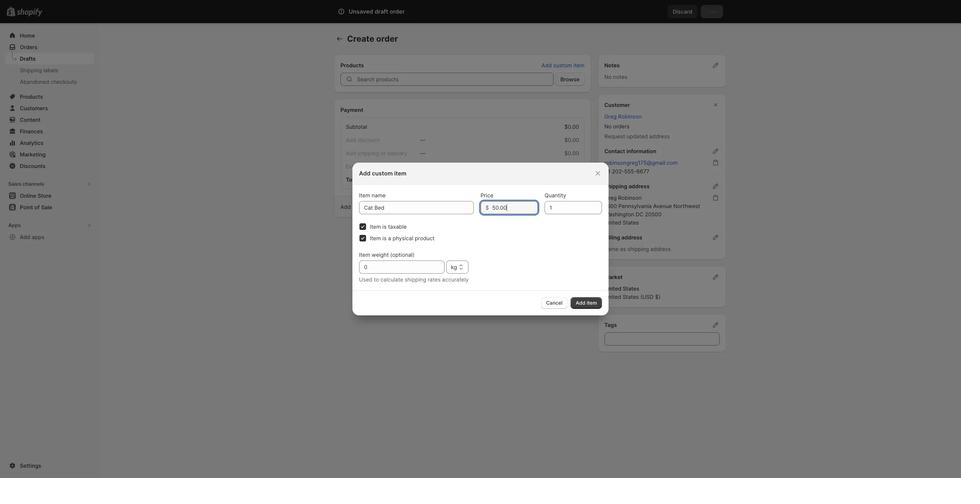 Task type: describe. For each thing, give the bounding box(es) containing it.
4 $0.00 from the top
[[565, 163, 580, 170]]

0 vertical spatial calculate
[[385, 204, 408, 210]]

notes
[[605, 62, 620, 69]]

quantity
[[545, 192, 567, 199]]

address up same as shipping address
[[622, 234, 643, 241]]

settings
[[20, 463, 41, 470]]

shipping for shipping address
[[605, 183, 628, 190]]

robinson for orders
[[619, 113, 642, 120]]

states inside "greg robinson 1600 pennsylvania avenue northwest washington dc 20500 united states"
[[623, 220, 639, 226]]

$)
[[656, 294, 661, 301]]

item weight (optional)
[[359, 252, 415, 258]]

robinsongreg175@gmail.com
[[605, 160, 678, 166]]

sales channels button
[[5, 179, 94, 190]]

add item button
[[571, 298, 602, 309]]

home
[[20, 32, 35, 39]]

drafts
[[20, 55, 36, 62]]

$
[[486, 205, 489, 211]]

billing
[[605, 234, 621, 241]]

2 united from the top
[[605, 286, 622, 292]]

shipping labels
[[20, 67, 58, 74]]

add custom item inside dialog
[[359, 170, 407, 177]]

browse
[[561, 76, 580, 83]]

6677
[[637, 168, 650, 175]]

Item weight (optional) number field
[[359, 261, 432, 274]]

shipping address
[[605, 183, 650, 190]]

add a product to calculate total and view payment options.
[[341, 204, 490, 210]]

rates
[[428, 277, 441, 283]]

abandoned checkouts link
[[5, 76, 94, 88]]

1 vertical spatial states
[[623, 286, 640, 292]]

is for taxable
[[383, 224, 387, 230]]

add item
[[576, 300, 597, 306]]

physical
[[393, 235, 414, 242]]

kg
[[451, 264, 457, 271]]

item is a physical product
[[370, 235, 435, 242]]

0 vertical spatial shipping
[[628, 246, 649, 253]]

dc
[[636, 211, 644, 218]]

and
[[422, 204, 432, 210]]

as
[[621, 246, 626, 253]]

search button
[[361, 5, 601, 18]]

0 vertical spatial to
[[378, 204, 384, 210]]

20500
[[645, 211, 662, 218]]

add custom item button
[[537, 60, 590, 71]]

2 vertical spatial states
[[623, 294, 639, 301]]

apps button
[[5, 220, 94, 232]]

discounts link
[[5, 160, 94, 172]]

abandoned checkouts
[[20, 79, 77, 85]]

1 no from the top
[[605, 74, 612, 80]]

tags
[[605, 322, 617, 329]]

add custom item dialog
[[0, 163, 962, 316]]

1600
[[605, 203, 617, 210]]

payment
[[341, 107, 364, 113]]

price
[[481, 192, 494, 199]]

address down 20500 at the top of the page
[[651, 246, 671, 253]]

sales channels
[[8, 181, 44, 187]]

(optional)
[[391, 252, 415, 258]]

shipping labels link
[[5, 65, 94, 76]]

taxable
[[388, 224, 407, 230]]

orders
[[614, 123, 630, 130]]

avenue
[[654, 203, 672, 210]]

view
[[433, 204, 445, 210]]

+1 202-555-6677
[[605, 168, 650, 175]]

united states united states (usd $)
[[605, 286, 661, 301]]

name
[[372, 192, 386, 199]]

cancel button
[[542, 298, 568, 309]]

1 — from the top
[[420, 137, 426, 143]]

(usd
[[641, 294, 654, 301]]

updated
[[627, 133, 648, 140]]

total
[[409, 204, 421, 210]]

market
[[605, 274, 623, 281]]

product inside add custom item dialog
[[415, 235, 435, 242]]

unsaved
[[349, 8, 373, 15]]

greg robinson 1600 pennsylvania avenue northwest washington dc 20500 united states
[[605, 195, 701, 226]]

discard
[[673, 8, 693, 15]]

item name
[[359, 192, 386, 199]]

3 united from the top
[[605, 294, 622, 301]]

+1
[[605, 168, 611, 175]]

1 vertical spatial order
[[376, 34, 398, 44]]

no inside greg robinson no orders request updated address
[[605, 123, 612, 130]]

billing address
[[605, 234, 643, 241]]

unsaved draft order
[[349, 8, 405, 15]]

home link
[[5, 30, 94, 41]]

no notes
[[605, 74, 628, 80]]

subtotal
[[346, 124, 367, 130]]

options.
[[470, 204, 490, 210]]

item for item name
[[359, 192, 370, 199]]



Task type: locate. For each thing, give the bounding box(es) containing it.
item left weight
[[359, 252, 370, 258]]

cancel
[[547, 300, 563, 306]]

2 horizontal spatial item
[[587, 300, 597, 306]]

0 vertical spatial is
[[383, 224, 387, 230]]

same as shipping address
[[605, 246, 671, 253]]

$0.00
[[565, 124, 580, 130], [565, 137, 580, 143], [565, 150, 580, 157], [565, 163, 580, 170]]

Item name text field
[[359, 201, 474, 215]]

0 horizontal spatial product
[[357, 204, 377, 210]]

2 robinson from the top
[[619, 195, 642, 201]]

1 $0.00 from the top
[[565, 124, 580, 130]]

create order
[[347, 34, 398, 44]]

customer
[[605, 102, 630, 108]]

item up weight
[[370, 235, 381, 242]]

contact
[[605, 148, 626, 155]]

product
[[357, 204, 377, 210], [415, 235, 435, 242]]

add custom item inside button
[[542, 62, 585, 69]]

1 horizontal spatial shipping
[[605, 183, 628, 190]]

pennsylvania
[[619, 203, 652, 210]]

2 $0.00 from the top
[[565, 137, 580, 143]]

apps
[[32, 234, 44, 241]]

0 horizontal spatial add custom item
[[359, 170, 407, 177]]

0 vertical spatial order
[[390, 8, 405, 15]]

settings link
[[5, 461, 94, 472]]

greg for greg robinson 1600 pennsylvania avenue northwest washington dc 20500 united states
[[605, 195, 617, 201]]

1 vertical spatial no
[[605, 123, 612, 130]]

product right physical
[[415, 235, 435, 242]]

robinson
[[619, 113, 642, 120], [619, 195, 642, 201]]

labels
[[43, 67, 58, 74]]

item left taxable
[[370, 224, 381, 230]]

2 vertical spatial item
[[587, 300, 597, 306]]

item for item is a physical product
[[370, 235, 381, 242]]

item
[[574, 62, 585, 69], [394, 170, 407, 177], [587, 300, 597, 306]]

item left 'name'
[[359, 192, 370, 199]]

greg robinson no orders request updated address
[[605, 113, 670, 140]]

order
[[390, 8, 405, 15], [376, 34, 398, 44]]

a
[[353, 204, 356, 210], [388, 235, 391, 242]]

0 vertical spatial a
[[353, 204, 356, 210]]

draft
[[375, 8, 388, 15]]

states
[[623, 220, 639, 226], [623, 286, 640, 292], [623, 294, 639, 301]]

discounts
[[20, 163, 45, 170]]

channels
[[23, 181, 44, 187]]

0 horizontal spatial custom
[[372, 170, 393, 177]]

0 vertical spatial greg
[[605, 113, 617, 120]]

a inside add custom item dialog
[[388, 235, 391, 242]]

greg inside "greg robinson 1600 pennsylvania avenue northwest washington dc 20500 united states"
[[605, 195, 617, 201]]

0 horizontal spatial shipping
[[405, 277, 427, 283]]

1 vertical spatial shipping
[[405, 277, 427, 283]]

information
[[627, 148, 657, 155]]

add custom item up browse button
[[542, 62, 585, 69]]

address inside greg robinson no orders request updated address
[[650, 133, 670, 140]]

1 vertical spatial product
[[415, 235, 435, 242]]

shipping inside add custom item dialog
[[405, 277, 427, 283]]

item for item is taxable
[[370, 224, 381, 230]]

northwest
[[674, 203, 701, 210]]

1 horizontal spatial add custom item
[[542, 62, 585, 69]]

shipping right as
[[628, 246, 649, 253]]

to right 'used'
[[374, 277, 379, 283]]

1 vertical spatial greg
[[605, 195, 617, 201]]

0 vertical spatial add custom item
[[542, 62, 585, 69]]

555-
[[625, 168, 637, 175]]

2 greg from the top
[[605, 195, 617, 201]]

item is taxable
[[370, 224, 407, 230]]

add apps button
[[5, 232, 94, 243]]

add custom item up 'name'
[[359, 170, 407, 177]]

custom up 'name'
[[372, 170, 393, 177]]

0 vertical spatial shipping
[[20, 67, 42, 74]]

calculate inside add custom item dialog
[[381, 277, 404, 283]]

total
[[346, 177, 359, 183]]

states down dc
[[623, 220, 639, 226]]

0 vertical spatial united
[[605, 220, 622, 226]]

0 vertical spatial product
[[357, 204, 377, 210]]

item right 'cancel'
[[587, 300, 597, 306]]

0 vertical spatial states
[[623, 220, 639, 226]]

notes
[[614, 74, 628, 80]]

2 no from the top
[[605, 123, 612, 130]]

1 is from the top
[[383, 224, 387, 230]]

robinsongreg175@gmail.com button
[[600, 157, 683, 169]]

custom up browse button
[[554, 62, 572, 69]]

orders link
[[5, 41, 94, 53]]

order right create
[[376, 34, 398, 44]]

shipping left rates
[[405, 277, 427, 283]]

greg robinson link
[[605, 113, 642, 120]]

address down 6677
[[629, 183, 650, 190]]

not
[[420, 163, 429, 170]]

add inside "button"
[[20, 234, 30, 241]]

add custom item
[[542, 62, 585, 69], [359, 170, 407, 177]]

address right updated
[[650, 133, 670, 140]]

calculate left total in the top left of the page
[[385, 204, 408, 210]]

is left taxable
[[383, 224, 387, 230]]

robinson for pennsylvania
[[619, 195, 642, 201]]

sales
[[8, 181, 21, 187]]

drafts link
[[5, 53, 94, 65]]

shipping down the 202- at the top right
[[605, 183, 628, 190]]

robinson up pennsylvania
[[619, 195, 642, 201]]

0 horizontal spatial shipping
[[20, 67, 42, 74]]

to down 'name'
[[378, 204, 384, 210]]

is down item is taxable at the top of the page
[[383, 235, 387, 242]]

to
[[378, 204, 384, 210], [374, 277, 379, 283]]

1 vertical spatial a
[[388, 235, 391, 242]]

orders
[[20, 44, 37, 50]]

1 vertical spatial custom
[[372, 170, 393, 177]]

states left (usd
[[623, 294, 639, 301]]

2 vertical spatial united
[[605, 294, 622, 301]]

1 vertical spatial add custom item
[[359, 170, 407, 177]]

is for a
[[383, 235, 387, 242]]

no up request
[[605, 123, 612, 130]]

contact information
[[605, 148, 657, 155]]

1 vertical spatial united
[[605, 286, 622, 292]]

item up browse
[[574, 62, 585, 69]]

1 horizontal spatial product
[[415, 235, 435, 242]]

a down total
[[353, 204, 356, 210]]

products
[[341, 62, 364, 69]]

1 united from the top
[[605, 220, 622, 226]]

robinson inside "greg robinson 1600 pennsylvania avenue northwest washington dc 20500 united states"
[[619, 195, 642, 201]]

browse button
[[556, 73, 585, 86]]

0 vertical spatial no
[[605, 74, 612, 80]]

1 vertical spatial shipping
[[605, 183, 628, 190]]

not calculated
[[420, 163, 457, 170]]

same
[[605, 246, 619, 253]]

shipping
[[20, 67, 42, 74], [605, 183, 628, 190]]

robinson inside greg robinson no orders request updated address
[[619, 113, 642, 120]]

greg up 1600
[[605, 195, 617, 201]]

1 greg from the top
[[605, 113, 617, 120]]

1 vertical spatial is
[[383, 235, 387, 242]]

a down item is taxable at the top of the page
[[388, 235, 391, 242]]

greg down customer
[[605, 113, 617, 120]]

used to calculate shipping rates accurately
[[359, 277, 469, 283]]

shipping
[[628, 246, 649, 253], [405, 277, 427, 283]]

shipping for shipping labels
[[20, 67, 42, 74]]

used
[[359, 277, 373, 283]]

abandoned
[[20, 79, 49, 85]]

Quantity number field
[[545, 201, 590, 215]]

to inside dialog
[[374, 277, 379, 283]]

address
[[650, 133, 670, 140], [629, 183, 650, 190], [622, 234, 643, 241], [651, 246, 671, 253]]

product down item name
[[357, 204, 377, 210]]

calculated
[[431, 163, 457, 170]]

1 vertical spatial calculate
[[381, 277, 404, 283]]

greg inside greg robinson no orders request updated address
[[605, 113, 617, 120]]

greg for greg robinson no orders request updated address
[[605, 113, 617, 120]]

0 horizontal spatial item
[[394, 170, 407, 177]]

1 horizontal spatial item
[[574, 62, 585, 69]]

1 horizontal spatial custom
[[554, 62, 572, 69]]

0 vertical spatial item
[[574, 62, 585, 69]]

weight
[[372, 252, 389, 258]]

shipping down the drafts
[[20, 67, 42, 74]]

order right draft
[[390, 8, 405, 15]]

1 vertical spatial robinson
[[619, 195, 642, 201]]

add
[[542, 62, 552, 69], [359, 170, 371, 177], [341, 204, 351, 210], [20, 234, 30, 241], [576, 300, 586, 306]]

2 — from the top
[[420, 150, 426, 157]]

0 vertical spatial custom
[[554, 62, 572, 69]]

0 horizontal spatial a
[[353, 204, 356, 210]]

request
[[605, 133, 626, 140]]

custom inside button
[[554, 62, 572, 69]]

is
[[383, 224, 387, 230], [383, 235, 387, 242]]

1 vertical spatial —
[[420, 150, 426, 157]]

payment
[[447, 204, 469, 210]]

shopify image
[[17, 9, 42, 17]]

accurately
[[442, 277, 469, 283]]

custom
[[554, 62, 572, 69], [372, 170, 393, 177]]

item for item weight (optional)
[[359, 252, 370, 258]]

0 vertical spatial robinson
[[619, 113, 642, 120]]

apps
[[8, 222, 21, 229]]

1 vertical spatial to
[[374, 277, 379, 283]]

202-
[[612, 168, 625, 175]]

discard link
[[668, 5, 698, 18]]

1 vertical spatial item
[[394, 170, 407, 177]]

add apps
[[20, 234, 44, 241]]

1 horizontal spatial a
[[388, 235, 391, 242]]

calculate down item weight (optional) number field
[[381, 277, 404, 283]]

create
[[347, 34, 375, 44]]

item left not at top left
[[394, 170, 407, 177]]

3 $0.00 from the top
[[565, 150, 580, 157]]

united inside "greg robinson 1600 pennsylvania avenue northwest washington dc 20500 united states"
[[605, 220, 622, 226]]

Price text field
[[493, 201, 538, 215]]

custom inside dialog
[[372, 170, 393, 177]]

1 horizontal spatial shipping
[[628, 246, 649, 253]]

states down same as shipping address
[[623, 286, 640, 292]]

search
[[375, 8, 392, 15]]

robinson up orders
[[619, 113, 642, 120]]

no left notes
[[605, 74, 612, 80]]

checkouts
[[51, 79, 77, 85]]

2 is from the top
[[383, 235, 387, 242]]

1 robinson from the top
[[619, 113, 642, 120]]

0 vertical spatial —
[[420, 137, 426, 143]]



Task type: vqa. For each thing, say whether or not it's contained in the screenshot.
'name'
yes



